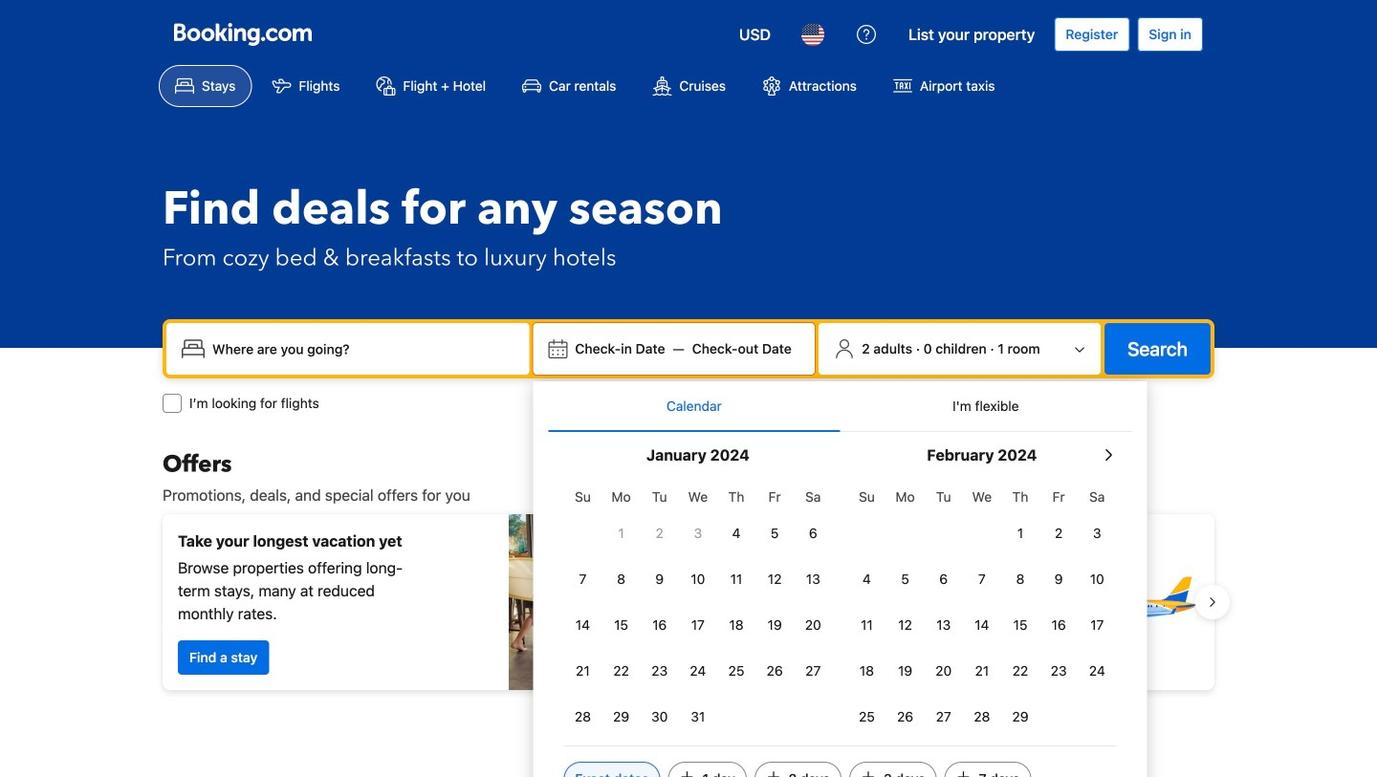 Task type: describe. For each thing, give the bounding box(es) containing it.
4 January 2024 checkbox
[[717, 513, 756, 555]]

18 January 2024 checkbox
[[717, 605, 756, 647]]

5 January 2024 checkbox
[[756, 513, 794, 555]]

9 February 2024 checkbox
[[1040, 559, 1078, 601]]

18 February 2024 checkbox
[[848, 651, 886, 693]]

29 January 2024 checkbox
[[602, 697, 641, 739]]

25 February 2024 checkbox
[[848, 697, 886, 739]]

24 February 2024 checkbox
[[1078, 651, 1117, 693]]

14 January 2024 checkbox
[[564, 605, 602, 647]]

8 February 2024 checkbox
[[1002, 559, 1040, 601]]

7 February 2024 checkbox
[[963, 559, 1002, 601]]

25 January 2024 checkbox
[[717, 651, 756, 693]]

13 February 2024 checkbox
[[925, 605, 963, 647]]

20 January 2024 checkbox
[[794, 605, 833, 647]]

26 January 2024 checkbox
[[756, 651, 794, 693]]

15 February 2024 checkbox
[[1002, 605, 1040, 647]]

Where are you going? field
[[205, 332, 522, 366]]

take your longest vacation yet image
[[509, 515, 681, 691]]

28 February 2024 checkbox
[[963, 697, 1002, 739]]

11 January 2024 checkbox
[[717, 559, 756, 601]]

2 January 2024 checkbox
[[641, 513, 679, 555]]

24 January 2024 checkbox
[[679, 651, 717, 693]]

1 January 2024 checkbox
[[602, 513, 641, 555]]

21 February 2024 checkbox
[[963, 651, 1002, 693]]

27 January 2024 checkbox
[[794, 651, 833, 693]]

11 February 2024 checkbox
[[848, 605, 886, 647]]

30 January 2024 checkbox
[[641, 697, 679, 739]]

17 January 2024 checkbox
[[679, 605, 717, 647]]

3 January 2024 checkbox
[[679, 513, 717, 555]]

15 January 2024 checkbox
[[602, 605, 641, 647]]

28 January 2024 checkbox
[[564, 697, 602, 739]]

16 January 2024 checkbox
[[641, 605, 679, 647]]

31 January 2024 checkbox
[[679, 697, 717, 739]]

16 February 2024 checkbox
[[1040, 605, 1078, 647]]



Task type: vqa. For each thing, say whether or not it's contained in the screenshot.
field
no



Task type: locate. For each thing, give the bounding box(es) containing it.
29 February 2024 checkbox
[[1002, 697, 1040, 739]]

8 January 2024 checkbox
[[602, 559, 641, 601]]

tab list
[[549, 382, 1132, 433]]

19 February 2024 checkbox
[[886, 651, 925, 693]]

13 January 2024 checkbox
[[794, 559, 833, 601]]

27 February 2024 checkbox
[[925, 697, 963, 739]]

booking.com image
[[174, 23, 312, 46]]

19 January 2024 checkbox
[[756, 605, 794, 647]]

0 horizontal spatial grid
[[564, 478, 833, 739]]

22 February 2024 checkbox
[[1002, 651, 1040, 693]]

12 January 2024 checkbox
[[756, 559, 794, 601]]

10 January 2024 checkbox
[[679, 559, 717, 601]]

14 February 2024 checkbox
[[963, 605, 1002, 647]]

2 grid from the left
[[848, 478, 1117, 739]]

6 January 2024 checkbox
[[794, 513, 833, 555]]

2 February 2024 checkbox
[[1040, 513, 1078, 555]]

1 horizontal spatial grid
[[848, 478, 1117, 739]]

3 February 2024 checkbox
[[1078, 513, 1117, 555]]

6 February 2024 checkbox
[[925, 559, 963, 601]]

fly away to your dream vacation image
[[1066, 536, 1200, 670]]

4 February 2024 checkbox
[[848, 559, 886, 601]]

progress bar
[[677, 706, 700, 714]]

22 January 2024 checkbox
[[602, 651, 641, 693]]

10 February 2024 checkbox
[[1078, 559, 1117, 601]]

region
[[147, 507, 1230, 698]]

9 January 2024 checkbox
[[641, 559, 679, 601]]

1 February 2024 checkbox
[[1002, 513, 1040, 555]]

23 January 2024 checkbox
[[641, 651, 679, 693]]

5 February 2024 checkbox
[[886, 559, 925, 601]]

grid
[[564, 478, 833, 739], [848, 478, 1117, 739]]

26 February 2024 checkbox
[[886, 697, 925, 739]]

7 January 2024 checkbox
[[564, 559, 602, 601]]

12 February 2024 checkbox
[[886, 605, 925, 647]]

23 February 2024 checkbox
[[1040, 651, 1078, 693]]

main content
[[147, 450, 1230, 778]]

20 February 2024 checkbox
[[925, 651, 963, 693]]

21 January 2024 checkbox
[[564, 651, 602, 693]]

17 February 2024 checkbox
[[1078, 605, 1117, 647]]

1 grid from the left
[[564, 478, 833, 739]]



